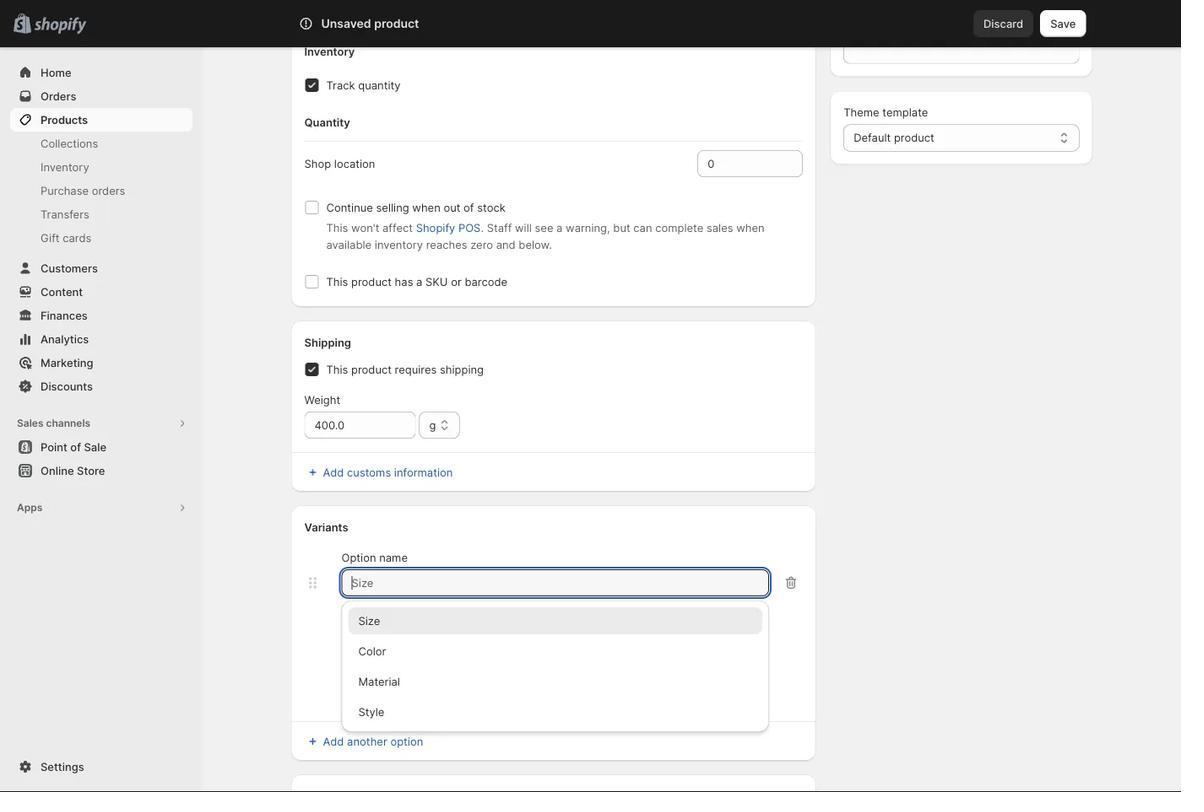 Task type: vqa. For each thing, say whether or not it's contained in the screenshot.
1st 0 from the bottom
no



Task type: locate. For each thing, give the bounding box(es) containing it.
stock
[[477, 201, 506, 214]]

1 vertical spatial of
[[70, 441, 81, 454]]

of left sale
[[70, 441, 81, 454]]

0 horizontal spatial inventory
[[41, 160, 89, 174]]

1 horizontal spatial inventory
[[304, 45, 355, 58]]

. staff will see a warning, but can complete sales when available inventory reaches zero and below.
[[326, 221, 765, 251]]

product left 'requires'
[[351, 363, 392, 376]]

1 vertical spatial inventory
[[41, 160, 89, 174]]

product right unsaved
[[374, 16, 419, 31]]

theme template
[[844, 106, 928, 119]]

add inside button
[[323, 735, 344, 749]]

when right sales on the top of the page
[[736, 221, 765, 234]]

product left has
[[351, 275, 392, 288]]

product
[[374, 16, 419, 31], [894, 131, 935, 144], [351, 275, 392, 288], [351, 363, 392, 376]]

1 vertical spatial when
[[736, 221, 765, 234]]

pos
[[458, 221, 481, 234]]

option values
[[345, 622, 416, 635]]

product down template
[[894, 131, 935, 144]]

marketing
[[41, 356, 93, 369]]

add inside button
[[323, 466, 344, 479]]

option
[[342, 551, 376, 564], [345, 622, 380, 635]]

reaches
[[426, 238, 467, 251]]

will
[[515, 221, 532, 234]]

0 vertical spatial this
[[326, 221, 348, 234]]

this up available
[[326, 221, 348, 234]]

search
[[373, 17, 409, 30]]

0 horizontal spatial when
[[412, 201, 441, 214]]

products
[[41, 113, 88, 126]]

option name
[[342, 551, 408, 564]]

transfers
[[41, 208, 89, 221]]

add left customs
[[323, 466, 344, 479]]

location
[[334, 157, 375, 170]]

sales
[[17, 418, 43, 430]]

of
[[464, 201, 474, 214], [70, 441, 81, 454]]

shipping
[[304, 336, 351, 349]]

inventory down unsaved
[[304, 45, 355, 58]]

2 this from the top
[[326, 275, 348, 288]]

shop
[[304, 157, 331, 170]]

2 vertical spatial this
[[326, 363, 348, 376]]

1 add from the top
[[323, 466, 344, 479]]

this won't affect shopify pos
[[326, 221, 481, 234]]

of inside button
[[70, 441, 81, 454]]

style
[[358, 706, 385, 719]]

a right has
[[416, 275, 423, 288]]

this down available
[[326, 275, 348, 288]]

analytics
[[41, 333, 89, 346]]

sku
[[426, 275, 448, 288]]

inventory up purchase
[[41, 160, 89, 174]]

purchase orders
[[41, 184, 125, 197]]

1 vertical spatial add
[[323, 735, 344, 749]]

discounts link
[[10, 375, 193, 399]]

has
[[395, 275, 413, 288]]

size option
[[342, 608, 769, 635]]

1 horizontal spatial of
[[464, 201, 474, 214]]

list box
[[342, 608, 769, 726]]

discard
[[984, 17, 1024, 30]]

option for option values
[[345, 622, 380, 635]]

shipping
[[440, 363, 484, 376]]

this for this product requires shipping
[[326, 363, 348, 376]]

point of sale link
[[10, 436, 193, 459]]

when
[[412, 201, 441, 214], [736, 221, 765, 234]]

add another option
[[323, 735, 423, 749]]

inventory
[[304, 45, 355, 58], [41, 160, 89, 174]]

this down the shipping
[[326, 363, 348, 376]]

quantity
[[358, 79, 401, 92]]

of right the out
[[464, 201, 474, 214]]

apps button
[[10, 497, 193, 520]]

store
[[77, 464, 105, 478]]

analytics link
[[10, 328, 193, 351]]

barcode
[[465, 275, 508, 288]]

product for this product has a sku or barcode
[[351, 275, 392, 288]]

requires
[[395, 363, 437, 376]]

None number field
[[698, 150, 778, 177]]

a right see
[[557, 221, 563, 234]]

when up shopify
[[412, 201, 441, 214]]

0 horizontal spatial of
[[70, 441, 81, 454]]

purchase orders link
[[10, 179, 193, 203]]

settings
[[41, 761, 84, 774]]

add left another
[[323, 735, 344, 749]]

gift cards
[[41, 231, 91, 244]]

shopify
[[416, 221, 455, 234]]

shopify pos link
[[416, 221, 481, 234]]

but
[[613, 221, 631, 234]]

product for this product requires shipping
[[351, 363, 392, 376]]

0 vertical spatial a
[[557, 221, 563, 234]]

weight
[[304, 393, 340, 407]]

name
[[379, 551, 408, 564]]

online
[[41, 464, 74, 478]]

online store button
[[0, 459, 203, 483]]

1 vertical spatial option
[[345, 622, 380, 635]]

orders
[[92, 184, 125, 197]]

1 vertical spatial this
[[326, 275, 348, 288]]

save button
[[1040, 10, 1086, 37]]

0 horizontal spatial a
[[416, 275, 423, 288]]

option up color
[[345, 622, 380, 635]]

size
[[358, 615, 380, 628]]

track quantity
[[326, 79, 401, 92]]

purchase
[[41, 184, 89, 197]]

online store
[[41, 464, 105, 478]]

sales
[[707, 221, 733, 234]]

shop location
[[304, 157, 375, 170]]

orders link
[[10, 84, 193, 108]]

2 add from the top
[[323, 735, 344, 749]]

1 vertical spatial a
[[416, 275, 423, 288]]

available
[[326, 238, 372, 251]]

0 vertical spatial of
[[464, 201, 474, 214]]

point of sale button
[[0, 436, 203, 459]]

this for this won't affect shopify pos
[[326, 221, 348, 234]]

a
[[557, 221, 563, 234], [416, 275, 423, 288]]

cards
[[63, 231, 91, 244]]

1 this from the top
[[326, 221, 348, 234]]

another
[[347, 735, 387, 749]]

1 horizontal spatial a
[[557, 221, 563, 234]]

product for unsaved product
[[374, 16, 419, 31]]

0 vertical spatial option
[[342, 551, 376, 564]]

option left name
[[342, 551, 376, 564]]

variants
[[304, 521, 348, 534]]

3 this from the top
[[326, 363, 348, 376]]

1 horizontal spatial when
[[736, 221, 765, 234]]

apps
[[17, 502, 42, 514]]

0 vertical spatial add
[[323, 466, 344, 479]]



Task type: describe. For each thing, give the bounding box(es) containing it.
customers link
[[10, 257, 193, 280]]

0 vertical spatial when
[[412, 201, 441, 214]]

continue
[[326, 201, 373, 214]]

values
[[383, 622, 416, 635]]

affect
[[383, 221, 413, 234]]

template
[[883, 106, 928, 119]]

selling
[[376, 201, 409, 214]]

continue selling when out of stock
[[326, 201, 506, 214]]

0 vertical spatial inventory
[[304, 45, 355, 58]]

sales channels
[[17, 418, 90, 430]]

Tags text field
[[844, 37, 1080, 64]]

add customs information
[[323, 466, 453, 479]]

collections
[[41, 137, 98, 150]]

color
[[358, 645, 386, 658]]

material
[[358, 676, 400, 689]]

home
[[41, 66, 71, 79]]

Weight text field
[[304, 412, 416, 439]]

shopify image
[[34, 17, 86, 34]]

product for default product
[[894, 131, 935, 144]]

add for add customs information
[[323, 466, 344, 479]]

inventory
[[375, 238, 423, 251]]

this product has a sku or barcode
[[326, 275, 508, 288]]

out
[[444, 201, 461, 214]]

unsaved product
[[321, 16, 419, 31]]

staff
[[487, 221, 512, 234]]

default
[[854, 131, 891, 144]]

zero
[[471, 238, 493, 251]]

home link
[[10, 61, 193, 84]]

this product requires shipping
[[326, 363, 484, 376]]

finances link
[[10, 304, 193, 328]]

finances
[[41, 309, 88, 322]]

content link
[[10, 280, 193, 304]]

and
[[496, 238, 516, 251]]

when inside '. staff will see a warning, but can complete sales when available inventory reaches zero and below.'
[[736, 221, 765, 234]]

add another option button
[[294, 730, 433, 754]]

can
[[634, 221, 652, 234]]

this for this product has a sku or barcode
[[326, 275, 348, 288]]

point
[[41, 441, 67, 454]]

products link
[[10, 108, 193, 132]]

channels
[[46, 418, 90, 430]]

inventory link
[[10, 155, 193, 179]]

customers
[[41, 262, 98, 275]]

add for add another option
[[323, 735, 344, 749]]

quantity
[[304, 116, 350, 129]]

option for option name
[[342, 551, 376, 564]]

.
[[481, 221, 484, 234]]

option
[[390, 735, 423, 749]]

Size text field
[[342, 570, 769, 597]]

collections link
[[10, 132, 193, 155]]

discounts
[[41, 380, 93, 393]]

below.
[[519, 238, 552, 251]]

theme
[[844, 106, 880, 119]]

g
[[429, 419, 436, 432]]

point of sale
[[41, 441, 106, 454]]

information
[[394, 466, 453, 479]]

complete
[[655, 221, 704, 234]]

gift
[[41, 231, 60, 244]]

sale
[[84, 441, 106, 454]]

warning,
[[566, 221, 610, 234]]

transfers link
[[10, 203, 193, 226]]

a inside '. staff will see a warning, but can complete sales when available inventory reaches zero and below.'
[[557, 221, 563, 234]]

or
[[451, 275, 462, 288]]

discard button
[[974, 10, 1034, 37]]

see
[[535, 221, 553, 234]]

track
[[326, 79, 355, 92]]

unsaved
[[321, 16, 371, 31]]

customs
[[347, 466, 391, 479]]

orders
[[41, 90, 76, 103]]

sales channels button
[[10, 412, 193, 436]]

search button
[[346, 10, 836, 37]]

list box containing size
[[342, 608, 769, 726]]

default product
[[854, 131, 935, 144]]

settings link
[[10, 756, 193, 779]]

add customs information button
[[294, 461, 813, 485]]



